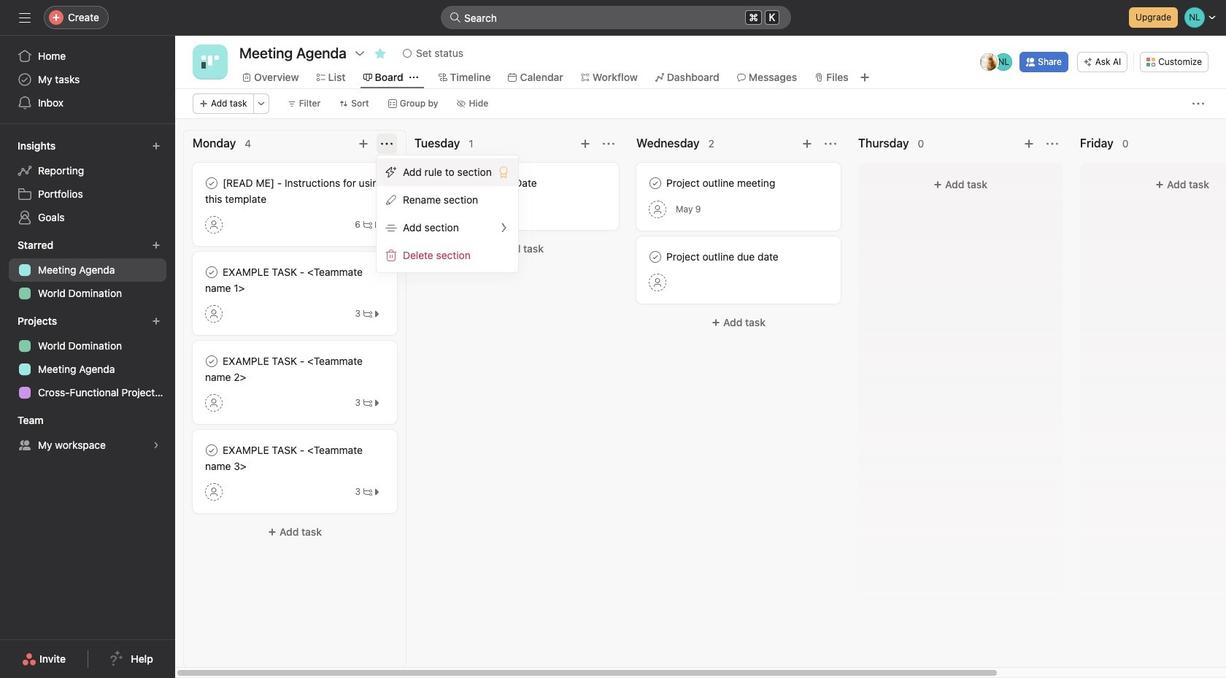 Task type: locate. For each thing, give the bounding box(es) containing it.
2 more section actions image from the left
[[825, 138, 837, 150]]

1 horizontal spatial add task image
[[580, 138, 591, 150]]

2 mark complete checkbox from the top
[[203, 353, 220, 370]]

see details, my workspace image
[[152, 441, 161, 450]]

mark complete image
[[425, 174, 442, 192], [647, 248, 664, 266], [203, 264, 220, 281]]

0 horizontal spatial more section actions image
[[603, 138, 615, 150]]

Search tasks, projects, and more text field
[[441, 6, 791, 29]]

add task image
[[1024, 138, 1035, 150]]

more section actions image for mark complete image to the right's add task icon
[[825, 138, 837, 150]]

show options image
[[354, 47, 366, 59]]

None field
[[441, 6, 791, 29]]

Mark complete checkbox
[[203, 174, 220, 192], [425, 174, 442, 192], [647, 174, 664, 192], [647, 248, 664, 266]]

2 add task image from the left
[[580, 138, 591, 150]]

2 horizontal spatial more section actions image
[[1047, 138, 1059, 150]]

0 horizontal spatial mark complete image
[[203, 264, 220, 281]]

1 mark complete checkbox from the top
[[203, 264, 220, 281]]

mark complete checkbox for add task icon corresponding to mark complete image to the left
[[203, 174, 220, 192]]

1 horizontal spatial more section actions image
[[825, 138, 837, 150]]

0 vertical spatial mark complete checkbox
[[203, 264, 220, 281]]

1 more section actions image from the left
[[603, 138, 615, 150]]

add task image for mark complete image to the right
[[802, 138, 813, 150]]

menu item
[[377, 158, 518, 186]]

1 horizontal spatial mark complete image
[[425, 174, 442, 192]]

more section actions image
[[603, 138, 615, 150], [825, 138, 837, 150], [1047, 138, 1059, 150]]

mark complete checkbox for 2nd add task icon from left
[[425, 174, 442, 192]]

3 more section actions image from the left
[[1047, 138, 1059, 150]]

add task image for mark complete image to the left
[[358, 138, 369, 150]]

mark complete image
[[203, 174, 220, 192], [647, 174, 664, 192], [203, 353, 220, 370], [203, 442, 220, 459]]

add items to starred image
[[152, 241, 161, 250]]

add task image
[[358, 138, 369, 150], [580, 138, 591, 150], [802, 138, 813, 150]]

0 horizontal spatial add task image
[[358, 138, 369, 150]]

1 vertical spatial mark complete checkbox
[[203, 353, 220, 370]]

2 vertical spatial mark complete checkbox
[[203, 442, 220, 459]]

Mark complete checkbox
[[203, 264, 220, 281], [203, 353, 220, 370], [203, 442, 220, 459]]

prominent image
[[450, 12, 461, 23]]

more section actions image for 2nd add task icon from left
[[603, 138, 615, 150]]

1 add task image from the left
[[358, 138, 369, 150]]

2 horizontal spatial add task image
[[802, 138, 813, 150]]

3 add task image from the left
[[802, 138, 813, 150]]

board image
[[202, 53, 219, 71]]

mark complete checkbox for mark complete image to the right's add task icon
[[647, 174, 664, 192]]



Task type: vqa. For each thing, say whether or not it's contained in the screenshot.
the rightmost I
no



Task type: describe. For each thing, give the bounding box(es) containing it.
more section actions image
[[381, 138, 393, 150]]

starred element
[[0, 232, 175, 308]]

new project or portfolio image
[[152, 317, 161, 326]]

add tab image
[[859, 72, 871, 83]]

global element
[[0, 36, 175, 123]]

more section actions image for add task image at the top of the page
[[1047, 138, 1059, 150]]

3 mark complete checkbox from the top
[[203, 442, 220, 459]]

projects element
[[0, 308, 175, 407]]

hide sidebar image
[[19, 12, 31, 23]]

teams element
[[0, 407, 175, 460]]

insights element
[[0, 133, 175, 232]]

new insights image
[[152, 142, 161, 150]]

more actions image
[[257, 99, 266, 108]]

remove from starred image
[[375, 47, 386, 59]]

tab actions image
[[409, 73, 418, 82]]

more actions image
[[1193, 98, 1205, 110]]

2 horizontal spatial mark complete image
[[647, 248, 664, 266]]



